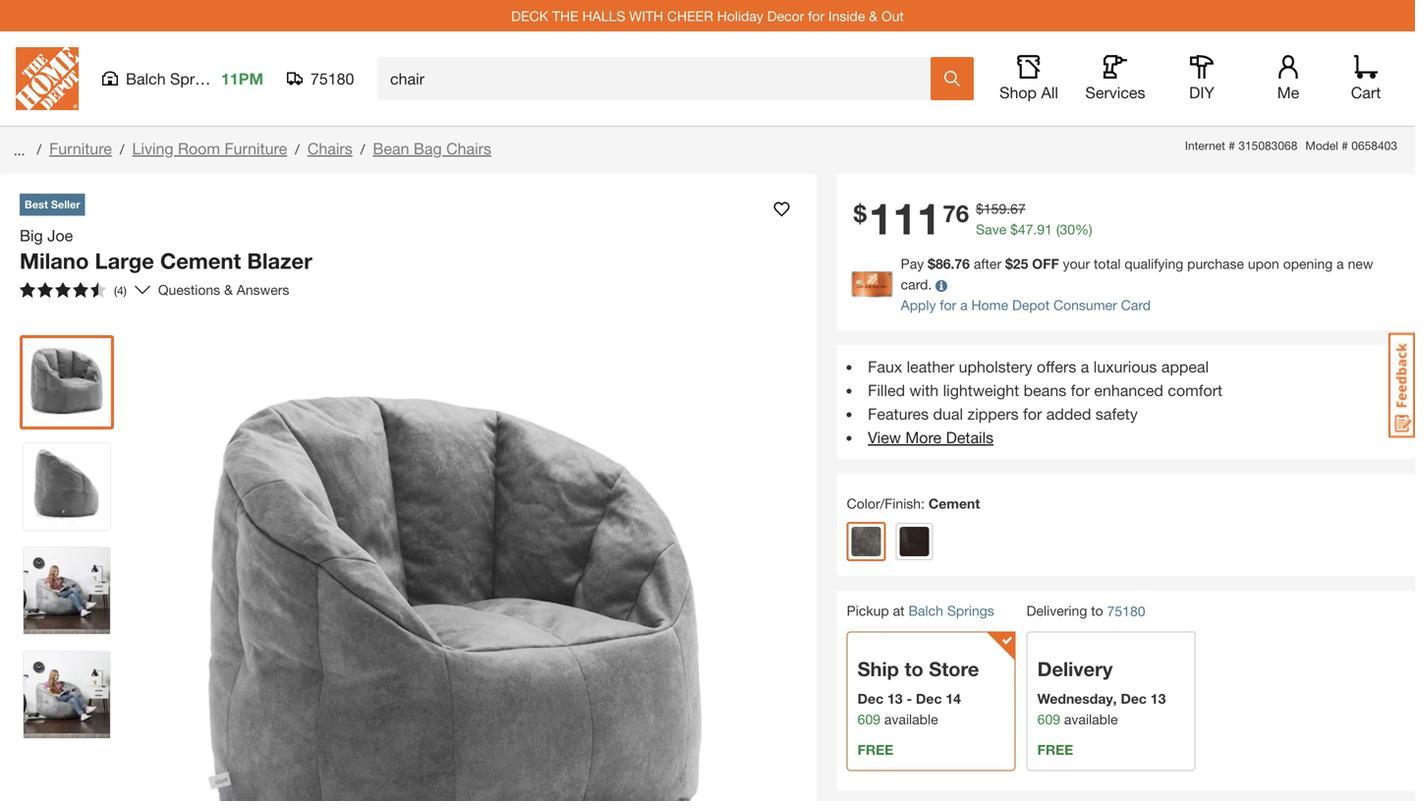 Task type: describe. For each thing, give the bounding box(es) containing it.
for down info image
[[940, 297, 957, 313]]

appeal
[[1162, 357, 1210, 376]]

apply
[[901, 297, 937, 313]]

best
[[25, 198, 48, 211]]

75180 button
[[287, 69, 355, 88]]

shop
[[1000, 83, 1037, 102]]

2 # from the left
[[1342, 139, 1349, 152]]

opening
[[1284, 256, 1334, 272]]

inside
[[829, 8, 866, 24]]

added
[[1047, 405, 1092, 423]]

0658403
[[1352, 139, 1398, 152]]

qualifying
[[1125, 256, 1184, 272]]

... / furniture / living room furniture / chairs / bean bag chairs
[[10, 139, 492, 158]]

big
[[20, 226, 43, 245]]

best seller
[[25, 198, 80, 211]]

zippers
[[968, 405, 1019, 423]]

store
[[929, 657, 980, 681]]

0 horizontal spatial springs
[[170, 69, 224, 88]]

dual
[[934, 405, 964, 423]]

info image
[[936, 280, 948, 292]]

leather
[[907, 357, 955, 376]]

$ 111 76 $ 159 . 67 save $ 47 . 91 ( 30 %)
[[854, 192, 1093, 244]]

consumer
[[1054, 297, 1118, 313]]

free for wednesday,
[[1038, 742, 1074, 758]]

1 chairs from the left
[[308, 139, 353, 158]]

halls
[[583, 8, 626, 24]]

(4) link
[[12, 274, 150, 306]]

91
[[1038, 221, 1053, 237]]

4 / from the left
[[361, 141, 365, 157]]

delivery
[[1038, 657, 1113, 681]]

your
[[1064, 256, 1091, 272]]

cart link
[[1345, 55, 1388, 102]]

diy
[[1190, 83, 1215, 102]]

services button
[[1085, 55, 1147, 102]]

pickup
[[847, 603, 890, 619]]

deck the halls with cheer holiday decor for inside & out link
[[512, 8, 904, 24]]

13 inside delivery wednesday, dec 13 609 available
[[1151, 691, 1167, 707]]

shop all button
[[998, 55, 1061, 102]]

3 / from the left
[[295, 141, 300, 157]]

purchase
[[1188, 256, 1245, 272]]

living
[[132, 139, 174, 158]]

blazer
[[247, 248, 312, 274]]

home
[[972, 297, 1009, 313]]

questions
[[158, 282, 220, 298]]

beans
[[1024, 381, 1067, 400]]

balch springs button
[[909, 603, 995, 619]]

for up "added" on the right of the page
[[1071, 381, 1090, 400]]

:
[[921, 495, 925, 512]]

card.
[[901, 276, 932, 292]]

pay $ 86.76 after $ 25 off
[[901, 256, 1060, 272]]

to for store
[[905, 657, 924, 681]]

decor
[[768, 8, 805, 24]]

14
[[946, 691, 962, 707]]

25
[[1014, 256, 1029, 272]]

$ up save at the right top of page
[[976, 200, 984, 217]]

living room furniture link
[[132, 139, 287, 158]]

75180 link
[[1108, 601, 1146, 622]]

services
[[1086, 83, 1146, 102]]

after
[[974, 256, 1002, 272]]

67
[[1011, 200, 1026, 217]]

pickup at balch springs
[[847, 603, 995, 619]]

1 dec from the left
[[858, 691, 884, 707]]

faux leather upholstery offers a luxurious appeal filled with lightweight beans for enhanced comfort features dual zippers for added safety view more details
[[868, 357, 1223, 447]]

2 furniture from the left
[[225, 139, 287, 158]]

apply for a home depot consumer card
[[901, 297, 1151, 313]]

What can we help you find today? search field
[[390, 58, 930, 99]]

joe
[[47, 226, 73, 245]]

comfort
[[1168, 381, 1223, 400]]

cheer
[[668, 8, 714, 24]]

cement image
[[852, 527, 882, 556]]

to for 75180
[[1092, 603, 1104, 619]]

upholstery
[[959, 357, 1033, 376]]

cement big joe bean bag chairs 0658403 e1.1 image
[[24, 443, 110, 530]]

cement inside big joe milano large cement blazer
[[160, 248, 241, 274]]

deck
[[512, 8, 549, 24]]

enhanced
[[1095, 381, 1164, 400]]

card
[[1122, 297, 1151, 313]]

milano
[[20, 248, 89, 274]]

(4)
[[114, 284, 127, 297]]

the
[[553, 8, 579, 24]]

609 inside delivery wednesday, dec 13 609 available
[[1038, 711, 1061, 727]]

cement big joe bean bag chairs 0658403 31.3 image
[[24, 652, 110, 738]]

off
[[1033, 256, 1060, 272]]

model
[[1306, 139, 1339, 152]]

espresso image
[[900, 527, 930, 556]]

delivering
[[1027, 603, 1088, 619]]

bean bag chairs link
[[373, 139, 492, 158]]

available inside ship to store dec 13 - dec 14 609 available
[[885, 711, 939, 727]]

diy button
[[1171, 55, 1234, 102]]

answers
[[237, 282, 290, 298]]

deck the halls with cheer holiday decor for inside & out
[[512, 8, 904, 24]]



Task type: locate. For each thing, give the bounding box(es) containing it.
balch up living at the left top of the page
[[126, 69, 166, 88]]

dec inside delivery wednesday, dec 13 609 available
[[1121, 691, 1147, 707]]

2 vertical spatial a
[[1081, 357, 1090, 376]]

609 inside ship to store dec 13 - dec 14 609 available
[[858, 711, 881, 727]]

dec right -
[[916, 691, 942, 707]]

with
[[910, 381, 939, 400]]

75180 inside delivering to 75180
[[1108, 603, 1146, 619]]

furniture
[[49, 139, 112, 158], [225, 139, 287, 158]]

/ right ...
[[37, 141, 41, 157]]

free down ship to store dec 13 - dec 14 609 available
[[858, 742, 894, 758]]

view
[[868, 428, 902, 447]]

0 horizontal spatial 13
[[888, 691, 903, 707]]

0 horizontal spatial available
[[885, 711, 939, 727]]

all
[[1042, 83, 1059, 102]]

2 13 from the left
[[1151, 691, 1167, 707]]

1 horizontal spatial chairs
[[446, 139, 492, 158]]

holiday
[[717, 8, 764, 24]]

balch
[[126, 69, 166, 88], [909, 603, 944, 619]]

questions & answers link
[[158, 280, 293, 300]]

1 vertical spatial .
[[1034, 221, 1038, 237]]

0 horizontal spatial a
[[961, 297, 968, 313]]

free
[[858, 742, 894, 758], [1038, 742, 1074, 758]]

ship
[[858, 657, 900, 681]]

cement up questions
[[160, 248, 241, 274]]

filled
[[868, 381, 906, 400]]

2 609 from the left
[[1038, 711, 1061, 727]]

75180
[[311, 69, 354, 88], [1108, 603, 1146, 619]]

with
[[630, 8, 664, 24]]

to inside ship to store dec 13 - dec 14 609 available
[[905, 657, 924, 681]]

apply for a home depot consumer card link
[[901, 297, 1151, 313]]

a inside faux leather upholstery offers a luxurious appeal filled with lightweight beans for enhanced comfort features dual zippers for added safety view more details
[[1081, 357, 1090, 376]]

1 horizontal spatial dec
[[916, 691, 942, 707]]

1 vertical spatial &
[[224, 282, 233, 298]]

1 horizontal spatial 609
[[1038, 711, 1061, 727]]

luxurious
[[1094, 357, 1158, 376]]

75180 up chairs link
[[311, 69, 354, 88]]

for
[[808, 8, 825, 24], [940, 297, 957, 313], [1071, 381, 1090, 400], [1024, 405, 1043, 423]]

13
[[888, 691, 903, 707], [1151, 691, 1167, 707]]

springs
[[170, 69, 224, 88], [948, 603, 995, 619]]

chairs link
[[308, 139, 353, 158]]

feedback link image
[[1389, 332, 1416, 439]]

me button
[[1258, 55, 1321, 102]]

2 / from the left
[[120, 141, 124, 157]]

1 horizontal spatial 13
[[1151, 691, 1167, 707]]

2 available from the left
[[1065, 711, 1119, 727]]

seller
[[51, 198, 80, 211]]

2 horizontal spatial dec
[[1121, 691, 1147, 707]]

0 horizontal spatial furniture
[[49, 139, 112, 158]]

609 down wednesday,
[[1038, 711, 1061, 727]]

13 inside ship to store dec 13 - dec 14 609 available
[[888, 691, 903, 707]]

75180 inside 75180 button
[[311, 69, 354, 88]]

0 horizontal spatial .
[[1007, 200, 1011, 217]]

free down wednesday,
[[1038, 742, 1074, 758]]

1 available from the left
[[885, 711, 939, 727]]

available down -
[[885, 711, 939, 727]]

1 horizontal spatial free
[[1038, 742, 1074, 758]]

cement big joe bean bag chairs 0658403 64.0 image
[[24, 339, 110, 426]]

wednesday,
[[1038, 691, 1118, 707]]

large
[[95, 248, 154, 274]]

2 dec from the left
[[916, 691, 942, 707]]

1 vertical spatial cement
[[929, 495, 981, 512]]

color/finish : cement
[[847, 495, 981, 512]]

dec
[[858, 691, 884, 707], [916, 691, 942, 707], [1121, 691, 1147, 707]]

a left home
[[961, 297, 968, 313]]

0 vertical spatial &
[[869, 8, 878, 24]]

springs up room
[[170, 69, 224, 88]]

bean
[[373, 139, 409, 158]]

/ left chairs link
[[295, 141, 300, 157]]

apply now image
[[852, 272, 901, 298]]

0 horizontal spatial to
[[905, 657, 924, 681]]

1 # from the left
[[1229, 139, 1236, 152]]

(
[[1057, 221, 1060, 237]]

a
[[1337, 256, 1345, 272], [961, 297, 968, 313], [1081, 357, 1090, 376]]

(4) button
[[12, 274, 135, 306]]

0 vertical spatial cement
[[160, 248, 241, 274]]

$ right after
[[1006, 256, 1014, 272]]

30
[[1060, 221, 1076, 237]]

to up -
[[905, 657, 924, 681]]

save
[[976, 221, 1007, 237]]

0 horizontal spatial &
[[224, 282, 233, 298]]

1 vertical spatial springs
[[948, 603, 995, 619]]

0 horizontal spatial 75180
[[311, 69, 354, 88]]

2 horizontal spatial a
[[1337, 256, 1345, 272]]

2 chairs from the left
[[446, 139, 492, 158]]

cart
[[1352, 83, 1382, 102]]

1 horizontal spatial 75180
[[1108, 603, 1146, 619]]

more
[[906, 428, 942, 447]]

me
[[1278, 83, 1300, 102]]

available
[[885, 711, 939, 727], [1065, 711, 1119, 727]]

13 left -
[[888, 691, 903, 707]]

balch right at on the bottom right of the page
[[909, 603, 944, 619]]

75180 right the delivering
[[1108, 603, 1146, 619]]

1 horizontal spatial available
[[1065, 711, 1119, 727]]

609
[[858, 711, 881, 727], [1038, 711, 1061, 727]]

your total qualifying purchase upon opening a new card.
[[901, 256, 1374, 292]]

111
[[869, 192, 941, 244]]

1 horizontal spatial #
[[1342, 139, 1349, 152]]

1 13 from the left
[[888, 691, 903, 707]]

1 vertical spatial a
[[961, 297, 968, 313]]

available inside delivery wednesday, dec 13 609 available
[[1065, 711, 1119, 727]]

609 down ship
[[858, 711, 881, 727]]

dec down ship
[[858, 691, 884, 707]]

1 vertical spatial 75180
[[1108, 603, 1146, 619]]

dec right wednesday,
[[1121, 691, 1147, 707]]

0 vertical spatial springs
[[170, 69, 224, 88]]

/ left bean
[[361, 141, 365, 157]]

questions & answers
[[158, 282, 293, 298]]

internet # 315083068 model # 0658403
[[1186, 139, 1398, 152]]

shop all
[[1000, 83, 1059, 102]]

47
[[1019, 221, 1034, 237]]

to inside delivering to 75180
[[1092, 603, 1104, 619]]

1 horizontal spatial a
[[1081, 357, 1090, 376]]

faux
[[868, 357, 903, 376]]

pay
[[901, 256, 925, 272]]

chairs right "bag"
[[446, 139, 492, 158]]

a right the offers
[[1081, 357, 1090, 376]]

1 horizontal spatial to
[[1092, 603, 1104, 619]]

to left 75180 link at the bottom of page
[[1092, 603, 1104, 619]]

cement right ':'
[[929, 495, 981, 512]]

offers
[[1037, 357, 1077, 376]]

0 horizontal spatial dec
[[858, 691, 884, 707]]

$ right pay
[[928, 256, 936, 272]]

depot
[[1013, 297, 1050, 313]]

159
[[984, 200, 1007, 217]]

out
[[882, 8, 904, 24]]

room
[[178, 139, 220, 158]]

76
[[943, 199, 970, 227]]

springs up store
[[948, 603, 995, 619]]

furniture up seller
[[49, 139, 112, 158]]

$ down 67
[[1011, 221, 1019, 237]]

new
[[1349, 256, 1374, 272]]

.
[[1007, 200, 1011, 217], [1034, 221, 1038, 237]]

& left out
[[869, 8, 878, 24]]

1 horizontal spatial &
[[869, 8, 878, 24]]

1 furniture from the left
[[49, 139, 112, 158]]

features
[[868, 405, 929, 423]]

1 horizontal spatial furniture
[[225, 139, 287, 158]]

1 free from the left
[[858, 742, 894, 758]]

furniture link
[[49, 139, 112, 158]]

1 horizontal spatial balch
[[909, 603, 944, 619]]

cement big joe bean bag chairs 0658403 c3.2 image
[[24, 548, 110, 634]]

13 right wednesday,
[[1151, 691, 1167, 707]]

cement
[[160, 248, 241, 274], [929, 495, 981, 512]]

4.5 stars image
[[20, 282, 106, 298]]

$ left the 111 on the top right of the page
[[854, 199, 867, 227]]

1 / from the left
[[37, 141, 41, 157]]

0 vertical spatial a
[[1337, 256, 1345, 272]]

...
[[14, 142, 25, 158]]

for left inside
[[808, 8, 825, 24]]

a left new
[[1337, 256, 1345, 272]]

big joe link
[[20, 224, 81, 247]]

a inside your total qualifying purchase upon opening a new card.
[[1337, 256, 1345, 272]]

0 horizontal spatial 609
[[858, 711, 881, 727]]

0 horizontal spatial balch
[[126, 69, 166, 88]]

0 horizontal spatial #
[[1229, 139, 1236, 152]]

2 free from the left
[[1038, 742, 1074, 758]]

available down wednesday,
[[1065, 711, 1119, 727]]

furniture right room
[[225, 139, 287, 158]]

315083068
[[1239, 139, 1298, 152]]

3 dec from the left
[[1121, 691, 1147, 707]]

1 horizontal spatial cement
[[929, 495, 981, 512]]

0 horizontal spatial cement
[[160, 248, 241, 274]]

0 vertical spatial .
[[1007, 200, 1011, 217]]

big joe milano large cement blazer
[[20, 226, 312, 274]]

& left answers
[[224, 282, 233, 298]]

# right 'internet'
[[1229, 139, 1236, 152]]

internet
[[1186, 139, 1226, 152]]

free for to
[[858, 742, 894, 758]]

$
[[854, 199, 867, 227], [976, 200, 984, 217], [1011, 221, 1019, 237], [928, 256, 936, 272], [1006, 256, 1014, 272]]

delivering to 75180
[[1027, 603, 1146, 619]]

1 609 from the left
[[858, 711, 881, 727]]

0 vertical spatial to
[[1092, 603, 1104, 619]]

-
[[907, 691, 913, 707]]

0 horizontal spatial chairs
[[308, 139, 353, 158]]

1 horizontal spatial springs
[[948, 603, 995, 619]]

delivery wednesday, dec 13 609 available
[[1038, 657, 1167, 727]]

bag
[[414, 139, 442, 158]]

for down beans on the top right
[[1024, 405, 1043, 423]]

chairs left bean
[[308, 139, 353, 158]]

1 horizontal spatial .
[[1034, 221, 1038, 237]]

0 vertical spatial balch
[[126, 69, 166, 88]]

1 vertical spatial to
[[905, 657, 924, 681]]

the home depot logo image
[[16, 47, 79, 110]]

safety
[[1096, 405, 1138, 423]]

to
[[1092, 603, 1104, 619], [905, 657, 924, 681]]

&
[[869, 8, 878, 24], [224, 282, 233, 298]]

0 horizontal spatial free
[[858, 742, 894, 758]]

0 vertical spatial 75180
[[311, 69, 354, 88]]

at
[[893, 603, 905, 619]]

# right model
[[1342, 139, 1349, 152]]

/ left living at the left top of the page
[[120, 141, 124, 157]]

%)
[[1076, 221, 1093, 237]]

upon
[[1249, 256, 1280, 272]]

1 vertical spatial balch
[[909, 603, 944, 619]]

lightweight
[[944, 381, 1020, 400]]



Task type: vqa. For each thing, say whether or not it's contained in the screenshot.
75180
yes



